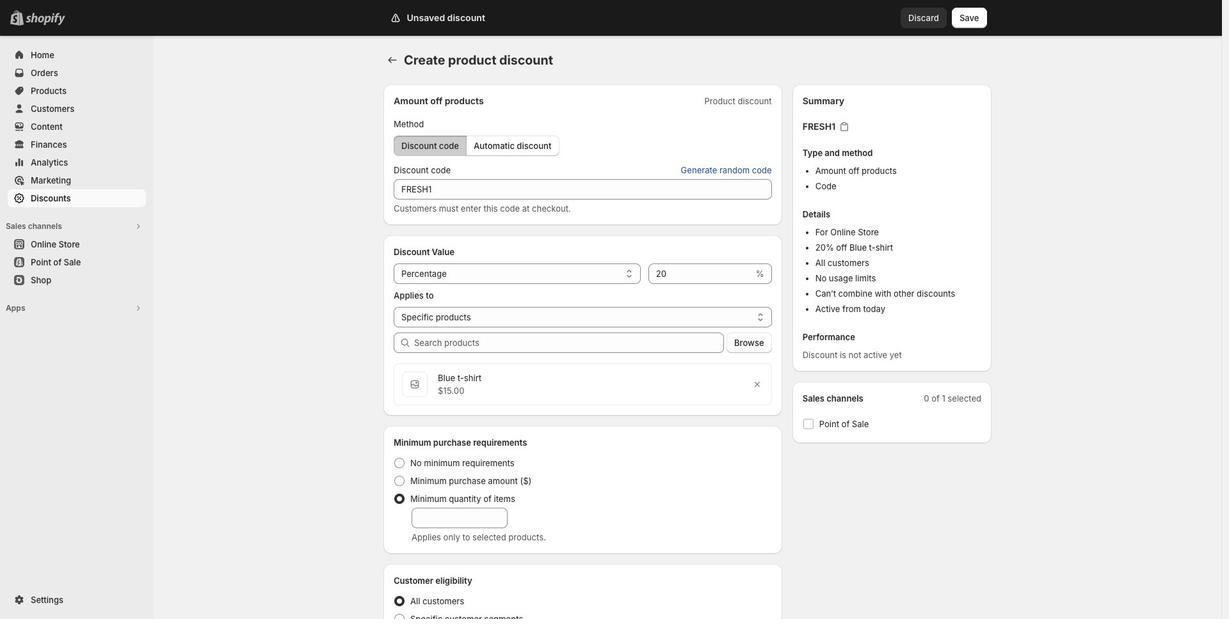 Task type: vqa. For each thing, say whether or not it's contained in the screenshot.
Search products text box
yes



Task type: locate. For each thing, give the bounding box(es) containing it.
None text field
[[394, 179, 772, 200], [649, 264, 754, 284], [412, 508, 508, 529], [394, 179, 772, 200], [649, 264, 754, 284], [412, 508, 508, 529]]



Task type: describe. For each thing, give the bounding box(es) containing it.
shopify image
[[26, 13, 65, 26]]

Search products text field
[[414, 333, 724, 353]]



